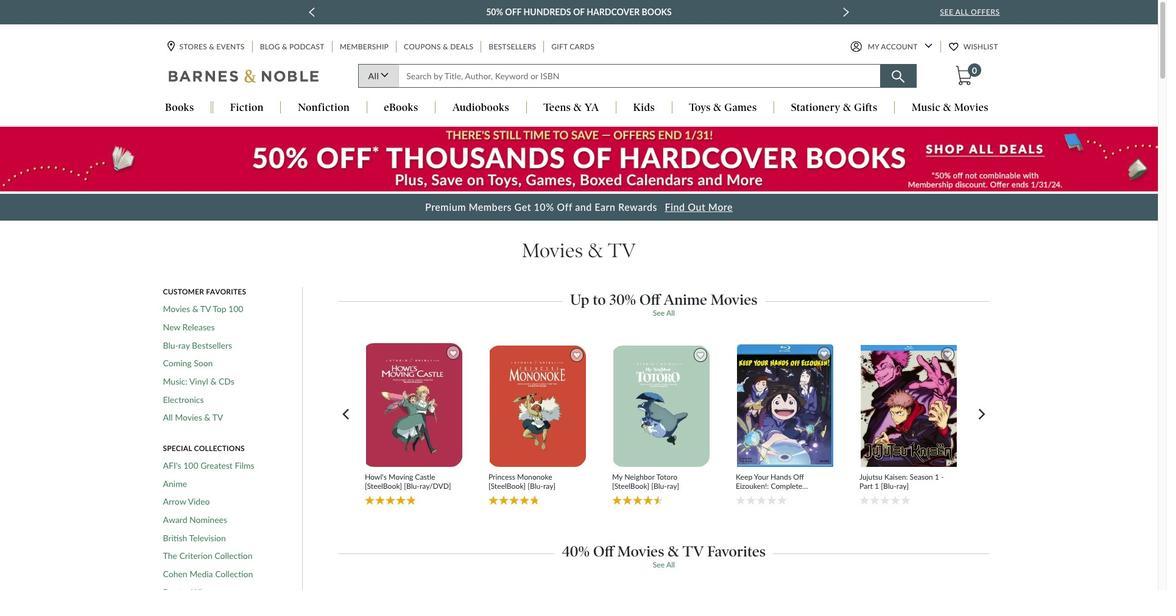 Task type: locate. For each thing, give the bounding box(es) containing it.
my right user 'image'
[[868, 42, 880, 51]]

off right 50%
[[506, 7, 522, 17]]

0 vertical spatial books
[[642, 7, 672, 17]]

off inside keep your hands off eizouken!: complete collection [blu-ray]
[[794, 472, 805, 481]]

100 right afi's
[[184, 460, 198, 471]]

my inside my neighbor totoro [steelbook] [blu-ray]
[[613, 472, 623, 481]]

cohen
[[163, 569, 188, 579]]

earn
[[595, 201, 616, 213]]

& for stationery & gifts
[[844, 101, 852, 114]]

bestsellers down 50%
[[489, 42, 537, 51]]

1 horizontal spatial 1
[[936, 472, 940, 481]]

jujutsu
[[860, 472, 883, 481]]

collection for the criterion collection
[[215, 551, 253, 561]]

[blu- inside keep your hands off eizouken!: complete collection [blu-ray]
[[771, 491, 787, 500]]

collection up cohen media collection
[[215, 551, 253, 561]]

music:
[[163, 376, 188, 386]]

bestsellers up soon on the bottom
[[192, 340, 232, 350]]

ray] down the complete
[[787, 491, 799, 500]]

up to 30% off anime movies see all
[[571, 291, 758, 318]]

& inside stationery & gifts button
[[844, 101, 852, 114]]

None field
[[399, 64, 881, 88]]

gifts
[[855, 101, 878, 114]]

1 horizontal spatial my
[[868, 42, 880, 51]]

see all offers link
[[941, 7, 1001, 16]]

teens & ya button
[[527, 101, 616, 115]]

award
[[163, 515, 187, 525]]

2 [steelbook] from the left
[[489, 481, 526, 491]]

1 horizontal spatial [steelbook]
[[489, 481, 526, 491]]

jujutsu kaisen: season 1 - part 1 [blu-ray] link
[[860, 472, 959, 491]]

off up the complete
[[794, 472, 805, 481]]

0 vertical spatial anime
[[664, 291, 708, 309]]

keep your hands off eizouken!: complete collection [blu-ray] link
[[736, 472, 835, 500]]

movies inside 40% off movies & tv favorites see all
[[618, 543, 665, 560]]

princess mononoke [steelbook] [blu-ray] link
[[489, 472, 588, 491]]

podcast
[[290, 42, 325, 51]]

kids
[[634, 101, 655, 114]]

coming soon
[[163, 358, 213, 368]]

2 see all link from the top
[[653, 560, 675, 570]]

tv
[[609, 239, 636, 262], [200, 304, 211, 314], [212, 412, 223, 423], [683, 543, 704, 560]]

princess mononoke [steelbook] [blu-ray]
[[489, 472, 556, 491]]

my
[[868, 42, 880, 51], [613, 472, 623, 481]]

off right 30%
[[640, 291, 661, 309]]

& inside music: vinyl & cds "link"
[[211, 376, 217, 386]]

deals
[[451, 42, 474, 51]]

1 horizontal spatial anime
[[664, 291, 708, 309]]

off right 40%
[[594, 543, 614, 560]]

see inside 40% off movies & tv favorites see all
[[653, 560, 665, 570]]

1 vertical spatial see
[[653, 309, 665, 318]]

bestsellers
[[489, 42, 537, 51], [192, 340, 232, 350]]

your
[[755, 472, 769, 481]]

[steelbook] for howl's
[[365, 481, 402, 491]]

& for movies & tv top 100
[[192, 304, 198, 314]]

nonfiction
[[298, 101, 350, 114]]

my left neighbor
[[613, 472, 623, 481]]

cart image
[[956, 66, 973, 86]]

the
[[163, 551, 177, 561]]

collection down the criterion collection link
[[215, 569, 253, 579]]

1 vertical spatial 100
[[184, 460, 198, 471]]

bestsellers link
[[488, 41, 538, 53]]

[steelbook] down neighbor
[[613, 481, 650, 491]]

jujutsu kaisen: season 1 - part 1 [blu-ray] image
[[861, 344, 958, 468]]

afi's 100 greatest films link
[[163, 460, 255, 471]]

& inside blog & podcast link
[[282, 42, 288, 51]]

collection inside keep your hands off eizouken!: complete collection [blu-ray]
[[736, 491, 769, 500]]

2 horizontal spatial [steelbook]
[[613, 481, 650, 491]]

1 vertical spatial collection
[[215, 551, 253, 561]]

games
[[725, 101, 757, 114]]

10%
[[534, 201, 555, 213]]

down arrow image
[[925, 44, 933, 48]]

afi's
[[163, 460, 181, 471]]

& for stores & events
[[209, 42, 215, 51]]

award nominees
[[163, 515, 227, 525]]

movies & tv top 100
[[163, 304, 243, 314]]

1 vertical spatial anime
[[163, 478, 187, 489]]

princess
[[489, 472, 516, 481]]

&
[[209, 42, 215, 51], [282, 42, 288, 51], [443, 42, 449, 51], [574, 101, 582, 114], [714, 101, 722, 114], [844, 101, 852, 114], [944, 101, 952, 114], [588, 239, 604, 262], [192, 304, 198, 314], [211, 376, 217, 386], [204, 412, 210, 423], [668, 543, 680, 560]]

& inside movies & tv top 100 link
[[192, 304, 198, 314]]

2 vertical spatial see
[[653, 560, 665, 570]]

my inside popup button
[[868, 42, 880, 51]]

blu-ray bestsellers link
[[163, 340, 232, 351]]

ray] down totoro
[[667, 481, 680, 491]]

the criterion collection
[[163, 551, 253, 561]]

& inside toys & games button
[[714, 101, 722, 114]]

& inside stores & events link
[[209, 42, 215, 51]]

ya
[[585, 101, 599, 114]]

ray] inside princess mononoke [steelbook] [blu-ray]
[[544, 481, 556, 491]]

0 vertical spatial bestsellers
[[489, 42, 537, 51]]

0 vertical spatial my
[[868, 42, 880, 51]]

0 horizontal spatial my
[[613, 472, 623, 481]]

0 horizontal spatial anime
[[163, 478, 187, 489]]

off inside up to 30% off anime movies see all
[[640, 291, 661, 309]]

see all offers
[[941, 7, 1001, 16]]

[blu-
[[404, 481, 420, 491], [528, 481, 544, 491], [652, 481, 667, 491], [882, 481, 897, 491], [771, 491, 787, 500]]

100 right top
[[229, 304, 243, 314]]

my for my neighbor totoro [steelbook] [blu-ray]
[[613, 472, 623, 481]]

new releases link
[[163, 322, 215, 332]]

0 vertical spatial collection
[[736, 491, 769, 500]]

3 [steelbook] from the left
[[613, 481, 650, 491]]

video
[[188, 496, 210, 507]]

1 horizontal spatial 100
[[229, 304, 243, 314]]

all inside "all" "link"
[[368, 71, 379, 81]]

1 right part
[[875, 481, 880, 491]]

0 horizontal spatial favorites
[[206, 287, 246, 296]]

[blu- down totoro
[[652, 481, 667, 491]]

& inside 'teens & ya' button
[[574, 101, 582, 114]]

anime inside up to 30% off anime movies see all
[[664, 291, 708, 309]]

[steelbook] inside my neighbor totoro [steelbook] [blu-ray]
[[613, 481, 650, 491]]

my neighbor totoro [steelbook] [blu-ray]
[[613, 472, 680, 491]]

coming
[[163, 358, 192, 368]]

all
[[956, 7, 969, 16], [368, 71, 379, 81], [667, 309, 675, 318], [163, 412, 173, 423], [667, 560, 675, 570]]

see all link for off
[[653, 309, 675, 318]]

offers
[[972, 7, 1001, 16]]

& inside 40% off movies & tv favorites see all
[[668, 543, 680, 560]]

0 vertical spatial see
[[941, 7, 954, 16]]

40% off movies & tv favorites see all
[[562, 543, 766, 570]]

see all link for &
[[653, 560, 675, 570]]

1 vertical spatial bestsellers
[[192, 340, 232, 350]]

neighbor
[[625, 472, 655, 481]]

audiobooks button
[[436, 101, 526, 115]]

and
[[575, 201, 592, 213]]

[steelbook] inside "howl's moving castle [steelbook] [blu-ray/dvd]"
[[365, 481, 402, 491]]

howl's moving castle [steelbook] [blu-ray/dvd] link
[[365, 472, 464, 491]]

all movies & tv link
[[163, 412, 223, 423]]

more
[[709, 201, 733, 213]]

collection for cohen media collection
[[215, 569, 253, 579]]

books
[[642, 7, 672, 17], [165, 101, 194, 114]]

1 vertical spatial favorites
[[708, 543, 766, 560]]

ray] inside jujutsu kaisen: season 1 - part 1 [blu-ray]
[[897, 481, 909, 491]]

[steelbook]
[[365, 481, 402, 491], [489, 481, 526, 491], [613, 481, 650, 491]]

& for blog & podcast
[[282, 42, 288, 51]]

0 vertical spatial see all link
[[653, 309, 675, 318]]

[blu- inside princess mononoke [steelbook] [blu-ray]
[[528, 481, 544, 491]]

[blu- down mononoke
[[528, 481, 544, 491]]

teens
[[544, 101, 571, 114]]

0 horizontal spatial [steelbook]
[[365, 481, 402, 491]]

nonfiction button
[[281, 101, 367, 115]]

1 horizontal spatial books
[[642, 7, 672, 17]]

[blu- down the complete
[[771, 491, 787, 500]]

0 vertical spatial favorites
[[206, 287, 246, 296]]

to
[[593, 291, 606, 309]]

0 horizontal spatial bestsellers
[[192, 340, 232, 350]]

award nominees link
[[163, 515, 227, 525]]

& inside all movies & tv link
[[204, 412, 210, 423]]

1 vertical spatial books
[[165, 101, 194, 114]]

season
[[910, 472, 934, 481]]

the criterion collection link
[[163, 551, 253, 561]]

0
[[973, 65, 978, 76]]

next slide / item image
[[844, 7, 850, 17]]

& inside coupons & deals 'link'
[[443, 42, 449, 51]]

arrow video link
[[163, 496, 210, 507]]

collection down eizouken!: at the bottom of the page
[[736, 491, 769, 500]]

movies & tv top 100 link
[[163, 304, 243, 314]]

previous slide / item image
[[309, 7, 315, 17]]

members
[[469, 201, 512, 213]]

ray] inside my neighbor totoro [steelbook] [blu-ray]
[[667, 481, 680, 491]]

50% off thousans of hardcover books, plus, save on toys, games, boxed calendars and more image
[[0, 127, 1159, 192]]

0 horizontal spatial books
[[165, 101, 194, 114]]

all inside all movies & tv link
[[163, 412, 173, 423]]

1 vertical spatial my
[[613, 472, 623, 481]]

bestsellers inside movies & tv 'main content'
[[192, 340, 232, 350]]

special
[[163, 444, 192, 453]]

complete
[[771, 481, 803, 491]]

& inside the music & movies "button"
[[944, 101, 952, 114]]

cards
[[570, 42, 595, 51]]

50% off hundreds of hardcover books link
[[487, 5, 672, 19]]

anime link
[[163, 478, 187, 489]]

[steelbook] down the howl's
[[365, 481, 402, 491]]

1 [steelbook] from the left
[[365, 481, 402, 491]]

[blu- down moving
[[404, 481, 420, 491]]

anime
[[664, 291, 708, 309], [163, 478, 187, 489]]

british
[[163, 533, 187, 543]]

see inside up to 30% off anime movies see all
[[653, 309, 665, 318]]

see for favorites
[[653, 560, 665, 570]]

ray] down kaisen:
[[897, 481, 909, 491]]

[steelbook] down "princess"
[[489, 481, 526, 491]]

0 horizontal spatial 1
[[875, 481, 880, 491]]

0 horizontal spatial 100
[[184, 460, 198, 471]]

1 see all link from the top
[[653, 309, 675, 318]]

1 horizontal spatial favorites
[[708, 543, 766, 560]]

& for music & movies
[[944, 101, 952, 114]]

british television link
[[163, 533, 226, 543]]

1 vertical spatial see all link
[[653, 560, 675, 570]]

moving
[[389, 472, 413, 481]]

50%
[[487, 7, 503, 17]]

2 vertical spatial collection
[[215, 569, 253, 579]]

ray] down mononoke
[[544, 481, 556, 491]]

coupons
[[404, 42, 441, 51]]

teens & ya
[[544, 101, 599, 114]]

-
[[942, 472, 944, 481]]

[blu- down kaisen:
[[882, 481, 897, 491]]

1 left -
[[936, 472, 940, 481]]



Task type: describe. For each thing, give the bounding box(es) containing it.
movies inside up to 30% off anime movies see all
[[711, 291, 758, 309]]

music
[[912, 101, 941, 114]]

all movies & tv
[[163, 412, 223, 423]]

my account button
[[851, 41, 933, 53]]

collections
[[194, 444, 245, 453]]

off left "and"
[[557, 201, 573, 213]]

see for movies
[[653, 309, 665, 318]]

music: vinyl & cds
[[163, 376, 235, 386]]

stores
[[180, 42, 207, 51]]

ray
[[178, 340, 190, 350]]

releases
[[183, 322, 215, 332]]

account
[[882, 42, 918, 51]]

& for movies & tv
[[588, 239, 604, 262]]

electronics
[[163, 394, 204, 405]]

events
[[217, 42, 245, 51]]

media
[[190, 569, 213, 579]]

princess mononoke [steelbook] [blu-ray] image
[[490, 345, 587, 468]]

electronics link
[[163, 394, 204, 405]]

keep your hands off eizouken!: complete collection [blu-ray] image
[[737, 344, 835, 468]]

gift cards
[[552, 42, 595, 51]]

premium
[[425, 201, 466, 213]]

arrow
[[163, 496, 186, 507]]

& for coupons & deals
[[443, 42, 449, 51]]

40%
[[562, 543, 590, 560]]

totoro
[[657, 472, 678, 481]]

howl's moving castle [steelbook] [blu-ray/dvd]
[[365, 472, 451, 491]]

stationery & gifts button
[[775, 101, 895, 115]]

television
[[189, 533, 226, 543]]

blog & podcast link
[[259, 41, 326, 53]]

[blu- inside my neighbor totoro [steelbook] [blu-ray]
[[652, 481, 667, 491]]

[blu- inside jujutsu kaisen: season 1 - part 1 [blu-ray]
[[882, 481, 897, 491]]

out
[[688, 201, 706, 213]]

kids button
[[617, 101, 672, 115]]

audiobooks
[[453, 101, 510, 114]]

favorites inside 40% off movies & tv favorites see all
[[708, 543, 766, 560]]

movies inside "button"
[[955, 101, 989, 114]]

of
[[574, 7, 585, 17]]

part
[[860, 481, 873, 491]]

Search by Title, Author, Keyword or ISBN text field
[[399, 64, 881, 88]]

toys & games button
[[673, 101, 774, 115]]

movies & tv main content
[[0, 126, 1159, 590]]

ebooks
[[384, 101, 418, 114]]

ebooks button
[[367, 101, 435, 115]]

coupons & deals
[[404, 42, 474, 51]]

50% off hundreds of hardcover books
[[487, 7, 672, 17]]

[steelbook] inside princess mononoke [steelbook] [blu-ray]
[[489, 481, 526, 491]]

hundreds
[[524, 7, 571, 17]]

films
[[235, 460, 255, 471]]

howl's moving castle [steelbook] [blu-ray/dvd] image
[[366, 343, 463, 468]]

stationery
[[792, 101, 841, 114]]

afi's 100 greatest films
[[163, 460, 255, 471]]

fiction
[[230, 101, 264, 114]]

blog
[[260, 42, 280, 51]]

user image
[[851, 41, 862, 53]]

new
[[163, 322, 180, 332]]

castle
[[415, 472, 436, 481]]

keep your hands off eizouken!: complete collection [blu-ray]
[[736, 472, 805, 500]]

blu-ray bestsellers
[[163, 340, 232, 350]]

[blu- inside "howl's moving castle [steelbook] [blu-ray/dvd]"
[[404, 481, 420, 491]]

membership
[[340, 42, 389, 51]]

gift
[[552, 42, 568, 51]]

toys
[[690, 101, 711, 114]]

& for toys & games
[[714, 101, 722, 114]]

wishlist
[[964, 42, 999, 51]]

up
[[571, 291, 590, 309]]

find
[[665, 201, 686, 213]]

[steelbook] for my
[[613, 481, 650, 491]]

0 vertical spatial 100
[[229, 304, 243, 314]]

all inside 40% off movies & tv favorites see all
[[667, 560, 675, 570]]

my for my account
[[868, 42, 880, 51]]

top
[[213, 304, 226, 314]]

ray/dvd]
[[420, 481, 451, 491]]

30%
[[610, 291, 636, 309]]

books inside button
[[165, 101, 194, 114]]

tv inside 40% off movies & tv favorites see all
[[683, 543, 704, 560]]

rewards
[[619, 201, 658, 213]]

ray] inside keep your hands off eizouken!: complete collection [blu-ray]
[[787, 491, 799, 500]]

arrow video
[[163, 496, 210, 507]]

off inside 40% off movies & tv favorites see all
[[594, 543, 614, 560]]

new releases
[[163, 322, 215, 332]]

customer
[[163, 287, 204, 296]]

all inside up to 30% off anime movies see all
[[667, 309, 675, 318]]

stores & events
[[180, 42, 245, 51]]

mononoke
[[518, 472, 553, 481]]

toys & games
[[690, 101, 757, 114]]

1 horizontal spatial bestsellers
[[489, 42, 537, 51]]

special collections
[[163, 444, 245, 453]]

& for teens & ya
[[574, 101, 582, 114]]

criterion
[[179, 551, 213, 561]]

my neighbor totoro [steelbook] [blu-ray] link
[[613, 472, 712, 491]]

logo image
[[169, 69, 320, 86]]

premium members get 10% off and earn rewards find out more
[[425, 201, 733, 213]]

blu-
[[163, 340, 178, 350]]

books button
[[148, 101, 211, 115]]

cds
[[219, 376, 235, 386]]

my neighbor totoro [steelbook] [blu-ray] image
[[613, 345, 711, 468]]

my account
[[868, 42, 918, 51]]

search image
[[892, 70, 905, 83]]

coming soon link
[[163, 358, 213, 369]]



Task type: vqa. For each thing, say whether or not it's contained in the screenshot.
the bottom favorites
yes



